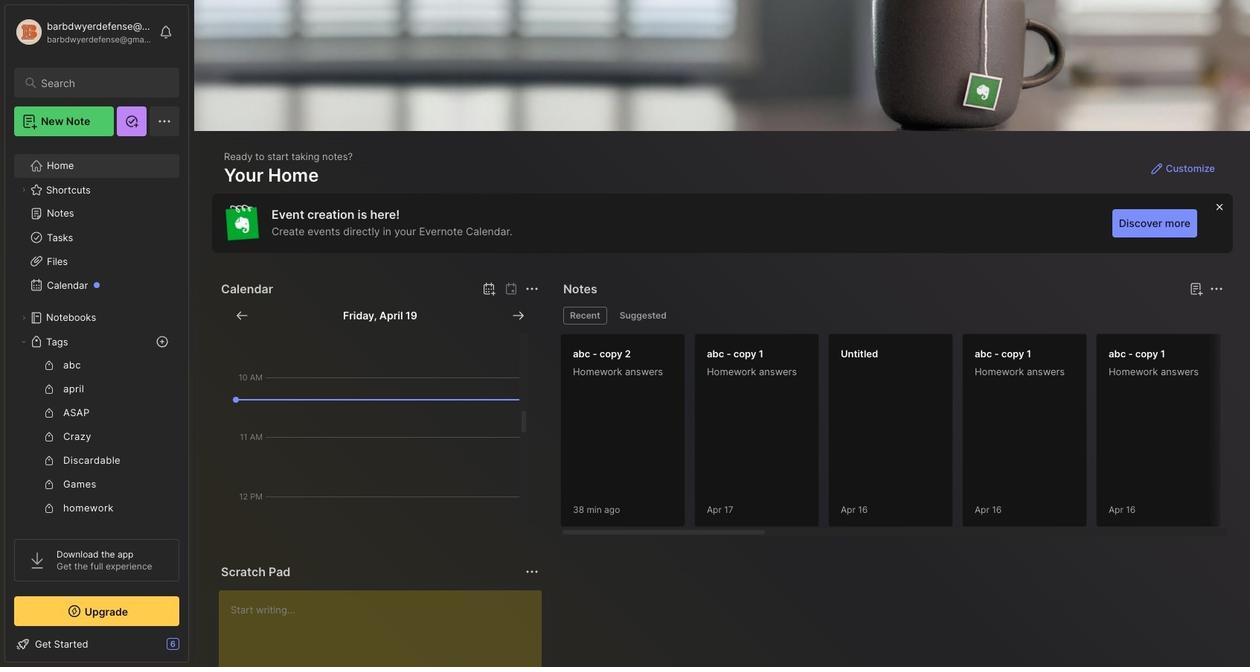 Task type: locate. For each thing, give the bounding box(es) containing it.
None search field
[[41, 74, 166, 92]]

group
[[14, 354, 179, 667]]

1 horizontal spatial tab
[[613, 307, 673, 325]]

main element
[[0, 0, 194, 667]]

2 tab from the left
[[613, 307, 673, 325]]

Choose date to view field
[[343, 308, 418, 323]]

1 tab from the left
[[564, 307, 607, 325]]

1 vertical spatial more actions field
[[522, 561, 543, 582]]

Search text field
[[41, 76, 166, 90]]

click to collapse image
[[188, 639, 199, 657]]

0 horizontal spatial tab
[[564, 307, 607, 325]]

2 more actions field from the top
[[522, 561, 543, 582]]

none search field inside "main" element
[[41, 74, 166, 92]]

Help and Learning task checklist field
[[5, 632, 188, 656]]

row group
[[561, 334, 1251, 536]]

tab list
[[564, 307, 1222, 325]]

more actions image
[[523, 280, 541, 298]]

tree inside "main" element
[[5, 145, 188, 667]]

0 vertical spatial more actions field
[[522, 278, 543, 299]]

Start writing… text field
[[231, 590, 541, 667]]

expand tags image
[[19, 337, 28, 346]]

tab
[[564, 307, 607, 325], [613, 307, 673, 325]]

More actions field
[[522, 278, 543, 299], [522, 561, 543, 582]]

tree
[[5, 145, 188, 667]]



Task type: describe. For each thing, give the bounding box(es) containing it.
expand notebooks image
[[19, 313, 28, 322]]

1 more actions field from the top
[[522, 278, 543, 299]]

new evernote calendar event image
[[480, 280, 498, 298]]

more actions image
[[523, 563, 541, 581]]

group inside "main" element
[[14, 354, 179, 667]]

Account field
[[14, 17, 152, 47]]



Task type: vqa. For each thing, say whether or not it's contained in the screenshot.
Notebooks link in the bottom of the page
no



